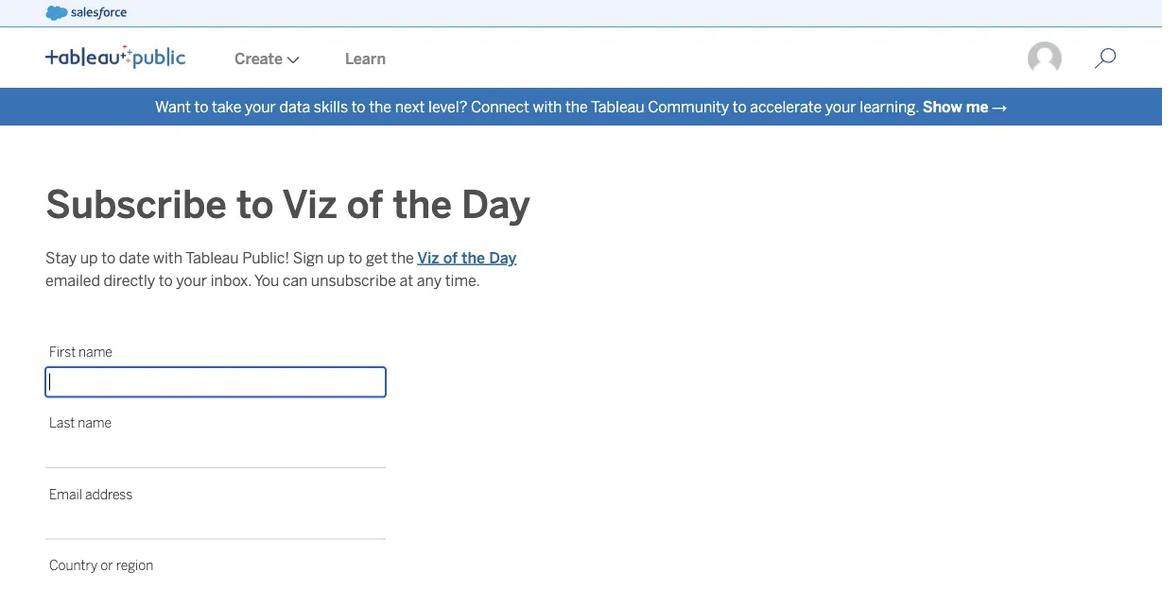 Task type: locate. For each thing, give the bounding box(es) containing it.
show me link
[[923, 98, 988, 116]]

with right date
[[153, 249, 182, 267]]

1 vertical spatial of
[[443, 249, 458, 267]]

1 vertical spatial tableau
[[185, 249, 239, 267]]

Last name text field
[[45, 439, 386, 469]]

day inside stay up to date with tableau public! sign up to get the viz of the day emailed directly to your inbox. you can unsubscribe at any time.
[[489, 249, 517, 267]]

0 horizontal spatial your
[[176, 272, 207, 290]]

at
[[400, 272, 413, 290]]

viz of the day link
[[417, 249, 517, 267]]

want
[[155, 98, 191, 116]]

to left take on the left of the page
[[194, 98, 208, 116]]

logo image
[[45, 44, 185, 69]]

1 horizontal spatial up
[[327, 249, 345, 267]]

0 horizontal spatial tableau
[[185, 249, 239, 267]]

the up time.
[[461, 249, 485, 267]]

up up emailed
[[80, 249, 98, 267]]

last
[[49, 416, 75, 432]]

name right first
[[79, 345, 112, 360]]

1 vertical spatial with
[[153, 249, 182, 267]]

tableau up inbox.
[[185, 249, 239, 267]]

to left date
[[101, 249, 115, 267]]

the
[[369, 98, 392, 116], [565, 98, 588, 116], [393, 182, 452, 228], [391, 249, 414, 267], [461, 249, 485, 267]]

learning.
[[860, 98, 919, 116]]

country or region
[[49, 559, 153, 574]]

0 horizontal spatial up
[[80, 249, 98, 267]]

date
[[119, 249, 150, 267]]

data
[[279, 98, 310, 116]]

your
[[245, 98, 276, 116], [825, 98, 856, 116], [176, 272, 207, 290]]

Email address email field
[[45, 511, 386, 540]]

your left learning.
[[825, 98, 856, 116]]

to right directly
[[159, 272, 173, 290]]

0 horizontal spatial with
[[153, 249, 182, 267]]

last name
[[49, 416, 112, 432]]

the up viz of the day link
[[393, 182, 452, 228]]

create
[[234, 50, 283, 68]]

emailed
[[45, 272, 100, 290]]

0 vertical spatial of
[[347, 182, 383, 228]]

up right sign
[[327, 249, 345, 267]]

your left inbox.
[[176, 272, 207, 290]]

1 vertical spatial viz
[[417, 249, 439, 267]]

1 horizontal spatial of
[[443, 249, 458, 267]]

time.
[[445, 272, 480, 290]]

1 vertical spatial day
[[489, 249, 517, 267]]

with
[[533, 98, 562, 116], [153, 249, 182, 267]]

to left accelerate
[[732, 98, 747, 116]]

to
[[194, 98, 208, 116], [351, 98, 366, 116], [732, 98, 747, 116], [236, 182, 274, 228], [101, 249, 115, 267], [348, 249, 362, 267], [159, 272, 173, 290]]

1 horizontal spatial tableau
[[591, 98, 644, 116]]

the left next
[[369, 98, 392, 116]]

create button
[[212, 29, 322, 88]]

0 vertical spatial tableau
[[591, 98, 644, 116]]

viz up any
[[417, 249, 439, 267]]

learn link
[[322, 29, 408, 88]]

up
[[80, 249, 98, 267], [327, 249, 345, 267]]

2 horizontal spatial your
[[825, 98, 856, 116]]

1 vertical spatial name
[[78, 416, 112, 432]]

address
[[85, 487, 133, 503]]

of
[[347, 182, 383, 228], [443, 249, 458, 267]]

0 vertical spatial day
[[461, 182, 530, 228]]

of up 'get'
[[347, 182, 383, 228]]

salesforce logo image
[[45, 6, 127, 21]]

viz up sign
[[282, 182, 337, 228]]

any
[[417, 272, 442, 290]]

tara.schultz image
[[1026, 40, 1064, 78]]

1 horizontal spatial viz
[[417, 249, 439, 267]]

name
[[79, 345, 112, 360], [78, 416, 112, 432]]

0 vertical spatial name
[[79, 345, 112, 360]]

tableau left 'community'
[[591, 98, 644, 116]]

0 horizontal spatial viz
[[282, 182, 337, 228]]

viz
[[282, 182, 337, 228], [417, 249, 439, 267]]

2 up from the left
[[327, 249, 345, 267]]

public!
[[242, 249, 290, 267]]

0 vertical spatial with
[[533, 98, 562, 116]]

tableau
[[591, 98, 644, 116], [185, 249, 239, 267]]

0 horizontal spatial of
[[347, 182, 383, 228]]

community
[[648, 98, 729, 116]]

take
[[212, 98, 241, 116]]

your inside stay up to date with tableau public! sign up to get the viz of the day emailed directly to your inbox. you can unsubscribe at any time.
[[176, 272, 207, 290]]

your right take on the left of the page
[[245, 98, 276, 116]]

1 horizontal spatial with
[[533, 98, 562, 116]]

show
[[923, 98, 962, 116]]

with right connect on the left of page
[[533, 98, 562, 116]]

name for first name
[[79, 345, 112, 360]]

to left 'get'
[[348, 249, 362, 267]]

of up time.
[[443, 249, 458, 267]]

name right last
[[78, 416, 112, 432]]

day
[[461, 182, 530, 228], [489, 249, 517, 267]]



Task type: vqa. For each thing, say whether or not it's contained in the screenshot.
name
yes



Task type: describe. For each thing, give the bounding box(es) containing it.
accelerate
[[750, 98, 822, 116]]

subscribe to viz of the day
[[45, 182, 530, 228]]

→
[[992, 98, 1007, 116]]

the right connect on the left of page
[[565, 98, 588, 116]]

next
[[395, 98, 425, 116]]

with inside stay up to date with tableau public! sign up to get the viz of the day emailed directly to your inbox. you can unsubscribe at any time.
[[153, 249, 182, 267]]

connect
[[471, 98, 529, 116]]

viz inside stay up to date with tableau public! sign up to get the viz of the day emailed directly to your inbox. you can unsubscribe at any time.
[[417, 249, 439, 267]]

directly
[[104, 272, 155, 290]]

name for last name
[[78, 416, 112, 432]]

email address
[[49, 487, 133, 503]]

tableau inside stay up to date with tableau public! sign up to get the viz of the day emailed directly to your inbox. you can unsubscribe at any time.
[[185, 249, 239, 267]]

level?
[[428, 98, 467, 116]]

you
[[254, 272, 279, 290]]

email
[[49, 487, 82, 503]]

First name text field
[[45, 368, 386, 398]]

1 horizontal spatial your
[[245, 98, 276, 116]]

stay up to date with tableau public! sign up to get the viz of the day emailed directly to your inbox. you can unsubscribe at any time.
[[45, 249, 517, 290]]

skills
[[314, 98, 348, 116]]

want to take your data skills to the next level? connect with the tableau community to accelerate your learning. show me →
[[155, 98, 1007, 116]]

to right skills
[[351, 98, 366, 116]]

me
[[966, 98, 988, 116]]

first
[[49, 345, 76, 360]]

can
[[283, 272, 307, 290]]

inbox.
[[211, 272, 252, 290]]

country
[[49, 559, 98, 574]]

first name
[[49, 345, 112, 360]]

unsubscribe
[[311, 272, 396, 290]]

go to search image
[[1071, 47, 1139, 70]]

of inside stay up to date with tableau public! sign up to get the viz of the day emailed directly to your inbox. you can unsubscribe at any time.
[[443, 249, 458, 267]]

the up the at
[[391, 249, 414, 267]]

1 up from the left
[[80, 249, 98, 267]]

to up public!
[[236, 182, 274, 228]]

get
[[366, 249, 388, 267]]

0 vertical spatial viz
[[282, 182, 337, 228]]

subscribe
[[45, 182, 227, 228]]

or
[[100, 559, 113, 574]]

learn
[[345, 50, 386, 68]]

sign
[[293, 249, 324, 267]]

region
[[116, 559, 153, 574]]

stay
[[45, 249, 77, 267]]



